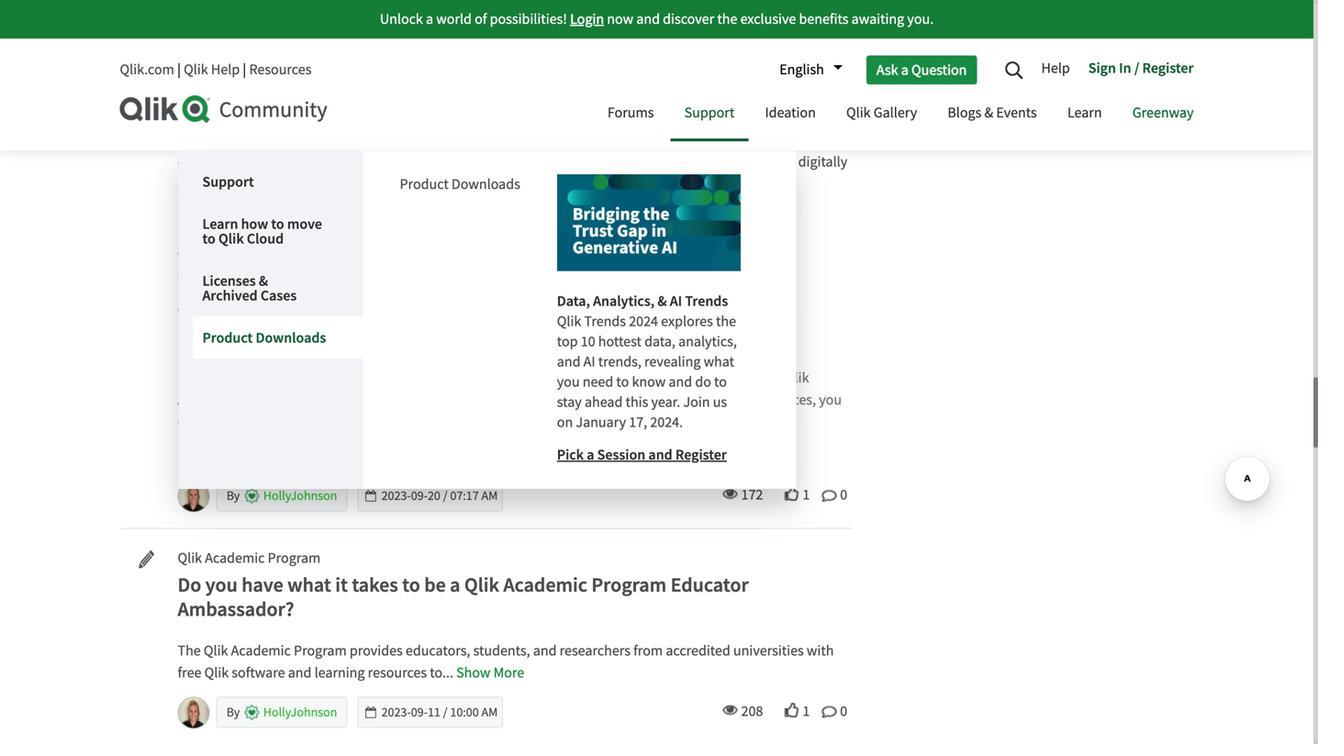 Task type: vqa. For each thing, say whether or not it's contained in the screenshot.
"what" in the Data, Analytics, & AI Trends Qlik Trends 2024 explores the top 10 hottest data, analytics, and AI trends, revealing what you need to know and do to stay ahead this year. Join us on January 17, 2024.
yes



Task type: describe. For each thing, give the bounding box(es) containing it.
0 link for 208
[[822, 702, 848, 721]]

dependent
[[405, 153, 473, 171]]

like inside "conversational ai believes in meaningful conversations. thus, provides quick, direct, crisp, and relevant answers. generative ai does not engage directly but contributes to user experience by coming up with useful content like blogs, music, and visual art."
[[228, 62, 250, 81]]

hollyjohnson link for 172
[[263, 488, 337, 505]]

industries
[[355, 244, 416, 262]]

licenses & archived cases
[[202, 272, 297, 305]]

licenses & archived cases button
[[193, 260, 363, 317]]

can
[[178, 413, 200, 432]]

less
[[215, 447, 241, 466]]

2 vertical spatial content
[[524, 300, 571, 319]]

and inside the trend we observe for conversational ai is more natural and context-aware interactions with emotional connections. generative ai's future is dependent on generating various forms of content like scripts to digitally advance context.
[[536, 131, 560, 149]]

like right domains
[[499, 300, 521, 319]]

downloads for product downloads link
[[452, 175, 520, 194]]

in
[[1119, 59, 1132, 77]]

replies image
[[822, 489, 837, 503]]

and down the top
[[557, 352, 581, 371]]

& inside data, analytics, & ai trends qlik trends 2024 explores the top 10 hottest data, analytics, and ai trends, revealing what you need to know and do to stay ahead this year. join us on january 17, 2024.
[[658, 292, 667, 310]]

do
[[178, 573, 201, 598]]

is left mostly
[[269, 300, 279, 319]]

to inside "conversational ai believes in meaningful conversations. thus, provides quick, direct, crisp, and relevant answers. generative ai does not engage directly but contributes to user experience by coming up with useful content like blogs, music, and visual art."
[[568, 40, 581, 59]]

for
[[313, 131, 330, 149]]

this
[[626, 393, 648, 412]]

and down revealing
[[669, 373, 692, 391]]

we
[[240, 131, 258, 149]]

software inside o learn more about how you could get free access to analytics software and resources through the qlik academic program, visit
[[565, 369, 618, 388]]

healthcare,
[[443, 244, 512, 262]]

qlik gallery
[[846, 103, 917, 122]]

employee image for 208
[[244, 706, 259, 721]]

pick a session and register
[[557, 445, 727, 464]]

2 | from the left
[[243, 60, 246, 79]]

not
[[351, 40, 372, 59]]

qlik up do
[[178, 549, 202, 568]]

/ for 172
[[443, 488, 448, 505]]

revealing
[[644, 352, 701, 371]]

do
[[695, 373, 711, 391]]

qlik right be at the left bottom of the page
[[464, 573, 499, 598]]

creation,
[[574, 300, 628, 319]]

regardless
[[430, 413, 493, 432]]

1 for 208
[[803, 702, 810, 721]]

show for show more
[[456, 664, 491, 683]]

ask a question link
[[867, 55, 977, 84]]

sign in / register
[[1089, 59, 1194, 77]]

students,
[[473, 642, 530, 661]]

1 for 172
[[803, 486, 810, 505]]

in inside the • conversational ai is used in industries like healthcare, finance, and e-commerce where personalized assistance is provided to customers.
[[341, 244, 352, 262]]

product for product downloads "dropdown button"
[[202, 329, 253, 347]]

qlik academic program do you have what it takes to be a qlik academic program educator ambassador?
[[178, 549, 749, 622]]

& for events
[[985, 103, 994, 122]]

qlik inside qlik gallery link
[[846, 103, 871, 122]]

the
[[178, 131, 201, 149]]

product downloads for product downloads "dropdown button"
[[202, 329, 326, 347]]

1 horizontal spatial help
[[1042, 59, 1070, 78]]

hollyjohnson link for 208
[[263, 705, 337, 721]]

know
[[632, 373, 666, 391]]

the trend we observe for conversational ai is more natural and context-aware interactions with emotional connections. generative ai's future is dependent on generating various forms of content like scripts to digitally advance context.
[[178, 131, 848, 193]]

support for support popup button
[[202, 173, 254, 191]]

from
[[634, 642, 663, 661]]

qlik inside the qlik academic program provides educators, students, and researchers from accredited universities with free qlik software and learning resources to...
[[204, 664, 229, 683]]

like image
[[784, 487, 799, 501]]

the qlik
[[178, 642, 228, 661]]

resources
[[249, 60, 312, 79]]

sign in / register link
[[1079, 52, 1194, 87]]

of right world
[[475, 10, 487, 28]]

thus,
[[521, 18, 554, 36]]

mostly
[[282, 300, 323, 319]]

analytics inside o learn more about how you could get free access to analytics software and resources through the qlik academic program, visit
[[507, 369, 562, 388]]

creative
[[391, 300, 440, 319]]

1 | from the left
[[177, 60, 181, 79]]

views image for 208
[[723, 703, 738, 718]]

09- for 208
[[411, 705, 428, 721]]

with inside the trend we observe for conversational ai is more natural and context-aware interactions with emotional connections. generative ai's future is dependent on generating various forms of content like scripts to digitally advance context.
[[729, 131, 756, 149]]

data,
[[645, 332, 676, 351]]

blogs & events
[[948, 103, 1037, 122]]

of inside the trend we observe for conversational ai is more natural and context-aware interactions with emotional connections. generative ai's future is dependent on generating various forms of content like scripts to digitally advance context.
[[649, 153, 662, 171]]

1 vertical spatial trends
[[584, 312, 626, 331]]

crisp,
[[696, 18, 729, 36]]

what inside qlik academic program do you have what it takes to be a qlik academic program educator ambassador?
[[287, 573, 331, 598]]

to right applied
[[376, 300, 388, 319]]

login link
[[570, 10, 604, 28]]

qlik image
[[120, 95, 212, 123]]

it
[[335, 573, 348, 598]]

ai inside the trend we observe for conversational ai is more natural and context-aware interactions with emotional connections. generative ai's future is dependent on generating various forms of content like scripts to digitally advance context.
[[426, 131, 438, 149]]

0 vertical spatial future
[[268, 96, 305, 115]]

finance,
[[515, 244, 564, 262]]

engage
[[375, 40, 419, 59]]

by for 208
[[226, 705, 242, 721]]

1 horizontal spatial program
[[592, 573, 667, 598]]

stay
[[557, 393, 582, 412]]

forums
[[608, 103, 654, 122]]

blog image
[[126, 549, 157, 571]]

community
[[219, 96, 327, 124]]

0 for 172
[[840, 486, 848, 505]]

forms
[[611, 153, 646, 171]]

support for support dropdown button
[[685, 103, 735, 122]]

and up up
[[732, 18, 756, 36]]

natural
[[489, 131, 533, 149]]

conversational ai believes in meaningful conversations. thus, provides quick, direct, crisp, and relevant answers. generative ai does not engage directly but contributes to user experience by coming up with useful content like blogs, music, and visual art.
[[178, 18, 836, 81]]

of down .
[[496, 413, 508, 432]]

making
[[526, 391, 571, 410]]

& for archived
[[259, 272, 268, 290]]

on inside data, analytics, & ai trends qlik trends 2024 explores the top 10 hottest data, analytics, and ai trends, revealing what you need to know and do to stay ahead this year. join us on january 17, 2024.
[[557, 413, 573, 432]]

various
[[563, 153, 608, 171]]

a inside qlik academic program do you have what it takes to be a qlik academic program educator ambassador?
[[450, 573, 460, 598]]

software inside the qlik academic program provides educators, students, and researchers from accredited universities with free qlik software and learning resources to...
[[232, 664, 285, 683]]

is up archived at the top left
[[244, 266, 253, 284]]

ai's
[[328, 153, 349, 171]]

is up the dependent
[[441, 131, 451, 149]]

0 vertical spatial /
[[1135, 59, 1140, 77]]

context.
[[232, 175, 281, 193]]

a for world
[[426, 10, 433, 28]]

qlik.com/academicprogram link
[[328, 391, 498, 410]]

unlock
[[380, 10, 423, 28]]

world
[[436, 10, 472, 28]]

product for product downloads link
[[400, 175, 449, 194]]

learn how to move to qlik cloud
[[202, 215, 322, 248]]

generative inside the trend we observe for conversational ai is more natural and context-aware interactions with emotional connections. generative ai's future is dependent on generating various forms of content like scripts to digitally advance context.
[[259, 153, 325, 171]]

1 link for 172
[[771, 486, 810, 505]]

learn
[[198, 369, 230, 388]]

archived
[[202, 286, 258, 305]]

of left our
[[631, 391, 644, 410]]

is down conversational
[[393, 153, 402, 171]]

product downloads for product downloads link
[[400, 175, 520, 194]]

support button
[[193, 161, 363, 203]]

qlik.com/academicprogram
[[328, 391, 498, 410]]

to left move at the top of the page
[[271, 215, 284, 233]]

ask
[[877, 60, 898, 79]]

quick,
[[613, 18, 651, 36]]

2024.
[[650, 413, 683, 432]]

takes
[[352, 573, 398, 598]]

• conversational ai is used in industries like healthcare, finance, and e-commerce where personalized assistance is provided to customers.
[[178, 244, 793, 284]]

english
[[780, 60, 824, 79]]

login
[[570, 10, 604, 28]]

is left used
[[295, 244, 305, 262]]

qlik inside data, analytics, & ai trends qlik trends 2024 explores the top 10 hottest data, analytics, and ai trends, revealing what you need to know and do to stay ahead this year. join us on january 17, 2024.
[[557, 312, 581, 331]]

like image
[[784, 703, 799, 718]]

community link
[[120, 95, 576, 124]]

replies image
[[822, 705, 837, 720]]

20
[[428, 488, 441, 505]]

future inside the trend we observe for conversational ai is more natural and context-aware interactions with emotional connections. generative ai's future is dependent on generating various forms of content like scripts to digitally advance context.
[[352, 153, 390, 171]]

cases:
[[203, 209, 241, 228]]

qlik.com
[[120, 60, 174, 79]]

the qlik academic program provides educators, students, and researchers from accredited universities with free qlik software and learning resources to...
[[178, 642, 834, 683]]

january
[[576, 413, 626, 432]]

and left learning
[[288, 664, 312, 683]]

aware
[[612, 131, 650, 149]]

qlik down the answers.
[[184, 60, 208, 79]]

researchers
[[560, 642, 631, 661]]

meaningful
[[356, 18, 426, 36]]

believes
[[288, 18, 338, 36]]

data, analytics, & ai trends qlik trends 2024 explores the top 10 hottest data, analytics, and ai trends, revealing what you need to know and do to stay ahead this year. join us on january 17, 2024.
[[557, 292, 737, 432]]

to inside o learn more about how you could get free access to analytics software and resources through the qlik academic program, visit
[[491, 369, 504, 388]]

advance
[[178, 175, 229, 193]]

cases
[[261, 286, 297, 305]]

events
[[996, 103, 1037, 122]]

to down trends, at the left top of page
[[616, 373, 629, 391]]

learn for learn
[[1068, 103, 1102, 122]]

0 horizontal spatial program
[[268, 549, 321, 568]]

question
[[912, 60, 967, 79]]



Task type: locate. For each thing, give the bounding box(es) containing it.
0 horizontal spatial how
[[241, 215, 268, 233]]

1 link right the 172
[[771, 486, 810, 505]]

resources inside the qlik academic program provides educators, students, and researchers from accredited universities with free qlik software and learning resources to...
[[368, 664, 427, 683]]

have
[[242, 573, 283, 598]]

what inside data, analytics, & ai trends qlik trends 2024 explores the top 10 hottest data, analytics, and ai trends, revealing what you need to know and do to stay ahead this year. join us on january 17, 2024.
[[704, 352, 734, 371]]

0 vertical spatial 1 link
[[771, 486, 810, 505]]

of right forms
[[649, 153, 662, 171]]

visual
[[362, 62, 398, 81]]

menu containing product downloads
[[193, 151, 796, 488]]

2 vertical spatial generative
[[185, 300, 251, 319]]

you inside data, analytics, & ai trends qlik trends 2024 explores the top 10 hottest data, analytics, and ai trends, revealing what you need to know and do to stay ahead this year. join us on january 17, 2024.
[[557, 373, 580, 391]]

0 vertical spatial employee image
[[244, 489, 259, 505]]

& right "licenses"
[[259, 272, 268, 290]]

content inside the trend we observe for conversational ai is more natural and context-aware interactions with emotional connections. generative ai's future is dependent on generating various forms of content like scripts to digitally advance context.
[[664, 153, 712, 171]]

0 vertical spatial more
[[454, 131, 486, 149]]

more up program,
[[233, 369, 265, 388]]

benefits
[[799, 10, 849, 28]]

coming
[[701, 40, 747, 59]]

resources inside o learn more about how you could get free access to analytics software and resources through the qlik academic program, visit
[[647, 369, 707, 388]]

to inside qlik academic program do you have what it takes to be a qlik academic program educator ambassador?
[[402, 573, 420, 598]]

1 hollyjohnson image from the top
[[179, 482, 209, 512]]

a for session
[[587, 445, 594, 464]]

employee image for 172
[[244, 489, 259, 505]]

2 horizontal spatial &
[[985, 103, 994, 122]]

and right now on the top left
[[636, 10, 660, 28]]

1 0 from the top
[[840, 486, 848, 505]]

2 hollyjohnson from the top
[[263, 705, 337, 721]]

academic down ambassador?
[[231, 642, 291, 661]]

2 horizontal spatial content
[[664, 153, 712, 171]]

0 horizontal spatial with
[[729, 131, 756, 149]]

2023- for 172
[[382, 488, 411, 505]]

educator
[[671, 573, 749, 598]]

0 horizontal spatial free
[[178, 664, 201, 683]]

2023- for 208
[[382, 705, 411, 721]]

0 vertical spatial views image
[[723, 487, 738, 502]]

do you have what it takes to be a qlik academic program educator ambassador? link
[[178, 573, 852, 622]]

0 vertical spatial program
[[268, 549, 321, 568]]

2 employee image from the top
[[244, 706, 259, 721]]

but
[[471, 40, 492, 59]]

hollyjohnson link down proof
[[263, 488, 337, 505]]

resources left to...
[[368, 664, 427, 683]]

ai inside the • conversational ai is used in industries like healthcare, finance, and e-commerce where personalized assistance is provided to customers.
[[281, 244, 292, 262]]

1 right like image
[[803, 702, 810, 721]]

qlik inside learn how to move to qlik cloud
[[218, 230, 244, 248]]

analytics,
[[593, 292, 655, 310]]

1 vertical spatial software
[[671, 391, 724, 410]]

in up "not"
[[341, 18, 353, 36]]

and inside . by making the most of our software and resources, you can gain future proof data analytics skills regardless of your degree course.
[[727, 391, 751, 410]]

you right do
[[205, 573, 238, 598]]

by right .
[[507, 391, 523, 410]]

0 vertical spatial product
[[400, 175, 449, 194]]

1 hollyjohnson link from the top
[[263, 488, 337, 505]]

access
[[449, 369, 488, 388]]

analytics up making
[[507, 369, 562, 388]]

conversations.
[[428, 18, 518, 36]]

1 vertical spatial in
[[341, 244, 352, 262]]

register down 2024.
[[676, 445, 727, 464]]

product downloads down cases
[[202, 329, 326, 347]]

hottest
[[598, 332, 642, 351]]

hold?
[[308, 96, 342, 115]]

0 horizontal spatial register
[[676, 445, 727, 464]]

0 vertical spatial learn
[[1068, 103, 1102, 122]]

degree
[[542, 413, 584, 432]]

scripts
[[739, 153, 780, 171]]

1 vertical spatial analytics
[[339, 413, 394, 432]]

• inside the • conversational ai is used in industries like healthcare, finance, and e-commerce where personalized assistance is provided to customers.
[[178, 244, 182, 262]]

0 horizontal spatial &
[[259, 272, 268, 290]]

academic inside the qlik academic program provides educators, students, and researchers from accredited universities with free qlik software and learning resources to...
[[231, 642, 291, 661]]

0 vertical spatial •
[[178, 244, 182, 262]]

gain
[[203, 413, 229, 432]]

0 horizontal spatial trends
[[584, 312, 626, 331]]

1 vertical spatial 09-
[[411, 705, 428, 721]]

09- for 172
[[411, 488, 428, 505]]

now
[[607, 10, 634, 28]]

generative inside "conversational ai believes in meaningful conversations. thus, provides quick, direct, crisp, and relevant answers. generative ai does not engage directly but contributes to user experience by coming up with useful content like blogs, music, and visual art."
[[235, 40, 301, 59]]

data,
[[557, 292, 590, 310]]

1 vertical spatial learn
[[202, 215, 238, 233]]

hollyjohnson for 208
[[263, 705, 337, 721]]

0 vertical spatial does
[[319, 40, 348, 59]]

product down archived at the top left
[[202, 329, 253, 347]]

1 vertical spatial am
[[481, 705, 498, 721]]

how right cases:
[[241, 215, 268, 233]]

1 vertical spatial does
[[212, 96, 242, 115]]

learn inside dropdown button
[[1068, 103, 1102, 122]]

qlik academic program link
[[178, 549, 321, 569]]

the
[[717, 10, 738, 28], [245, 96, 265, 115], [716, 312, 736, 331], [574, 391, 595, 410]]

1 horizontal spatial support
[[685, 103, 735, 122]]

& up 2024
[[658, 292, 667, 310]]

2 2023- from the top
[[382, 705, 411, 721]]

support down connections.
[[202, 173, 254, 191]]

menu inside "menu bar"
[[193, 151, 796, 488]]

1 vertical spatial •
[[178, 300, 182, 319]]

like left the blogs,
[[228, 62, 250, 81]]

connections.
[[178, 153, 256, 171]]

to inside the • conversational ai is used in industries like healthcare, finance, and e-commerce where personalized assistance is provided to customers.
[[314, 266, 327, 284]]

does inside "conversational ai believes in meaningful conversations. thus, provides quick, direct, crisp, and relevant answers. generative ai does not engage directly but contributes to user experience by coming up with useful content like blogs, music, and visual art."
[[319, 40, 348, 59]]

11
[[428, 705, 441, 721]]

product down the dependent
[[400, 175, 449, 194]]

0 vertical spatial am
[[481, 488, 498, 505]]

1 1 from the top
[[803, 486, 810, 505]]

design,
[[726, 300, 771, 319]]

2 • from the top
[[178, 300, 182, 319]]

a for question
[[901, 60, 909, 79]]

the inside . by making the most of our software and resources, you can gain future proof data analytics skills regardless of your degree course.
[[574, 391, 595, 410]]

need
[[583, 373, 613, 391]]

support button
[[671, 87, 748, 141]]

a right ask
[[901, 60, 909, 79]]

qlik down cases:
[[218, 230, 244, 248]]

0 horizontal spatial more
[[233, 369, 265, 388]]

0 vertical spatial with
[[769, 40, 796, 59]]

you inside o learn more about how you could get free access to analytics software and resources through the qlik academic program, visit
[[337, 369, 359, 388]]

what does the future hold?
[[178, 96, 342, 115]]

pick
[[557, 445, 584, 464]]

2 hollyjohnson image from the top
[[179, 698, 209, 729]]

trends up explores at the top of page
[[685, 292, 728, 310]]

analytics inside . by making the most of our software and resources, you can gain future proof data analytics skills regardless of your degree course.
[[339, 413, 394, 432]]

show more
[[456, 664, 524, 683]]

support inside support dropdown button
[[685, 103, 735, 122]]

conversational
[[333, 131, 423, 149]]

views image for 172
[[723, 487, 738, 502]]

by for 172
[[226, 488, 242, 505]]

and
[[636, 10, 660, 28], [732, 18, 756, 36], [336, 62, 359, 81], [536, 131, 560, 149], [567, 244, 590, 262], [557, 352, 581, 371], [621, 369, 645, 388], [669, 373, 692, 391], [727, 391, 751, 410], [649, 445, 673, 464], [533, 642, 557, 661], [288, 664, 312, 683]]

2 0 link from the top
[[822, 702, 848, 721]]

free inside the qlik academic program provides educators, students, and researchers from accredited universities with free qlik software and learning resources to...
[[178, 664, 201, 683]]

what left it
[[287, 573, 331, 598]]

0 link right like image
[[822, 702, 848, 721]]

you inside qlik academic program do you have what it takes to be a qlik academic program educator ambassador?
[[205, 573, 238, 598]]

0 link right like icon
[[822, 485, 848, 505]]

1 horizontal spatial show
[[456, 664, 491, 683]]

learn for learn how to move to qlik cloud
[[202, 215, 238, 233]]

1 • from the top
[[178, 244, 182, 262]]

more up the dependent
[[454, 131, 486, 149]]

|
[[177, 60, 181, 79], [243, 60, 246, 79]]

learn
[[1068, 103, 1102, 122], [202, 215, 238, 233]]

support inside support popup button
[[202, 173, 254, 191]]

0 vertical spatial 0 link
[[822, 485, 848, 505]]

/ right in
[[1135, 59, 1140, 77]]

1 vertical spatial 2023-
[[382, 705, 411, 721]]

0 horizontal spatial content
[[178, 62, 225, 81]]

1 horizontal spatial analytics
[[507, 369, 562, 388]]

1 vertical spatial by
[[226, 488, 242, 505]]

and up this
[[621, 369, 645, 388]]

the up we
[[245, 96, 265, 115]]

greenway link
[[1119, 87, 1208, 141]]

product
[[400, 175, 449, 194], [202, 329, 253, 347]]

2023- left the 11
[[382, 705, 411, 721]]

help
[[1042, 59, 1070, 78], [211, 60, 240, 79]]

trends up hottest on the top left
[[584, 312, 626, 331]]

explores
[[661, 312, 713, 331]]

1 horizontal spatial content
[[524, 300, 571, 319]]

1 horizontal spatial free
[[422, 369, 446, 388]]

support up interactions at the top
[[685, 103, 735, 122]]

1 vertical spatial product
[[202, 329, 253, 347]]

0 horizontal spatial show
[[178, 447, 212, 466]]

greenway
[[1133, 103, 1194, 122]]

year.
[[651, 393, 681, 412]]

use cases:
[[178, 209, 241, 228]]

software up ahead
[[565, 369, 618, 388]]

2 1 from the top
[[803, 702, 810, 721]]

/ right the 11
[[443, 705, 448, 721]]

1 vertical spatial downloads
[[256, 329, 326, 347]]

hollyjohnson link
[[263, 488, 337, 505], [263, 705, 337, 721]]

1 horizontal spatial register
[[1143, 59, 1194, 77]]

0 vertical spatial conversational
[[178, 18, 270, 36]]

like inside the trend we observe for conversational ai is more natural and context-aware interactions with emotional connections. generative ai's future is dependent on generating various forms of content like scripts to digitally advance context.
[[715, 153, 736, 171]]

1 vertical spatial hollyjohnson image
[[179, 698, 209, 729]]

employee image
[[244, 489, 259, 505], [244, 706, 259, 721]]

register inside "menu bar"
[[676, 445, 727, 464]]

&
[[985, 103, 994, 122], [259, 272, 268, 290], [658, 292, 667, 310]]

on inside the trend we observe for conversational ai is more natural and context-aware interactions with emotional connections. generative ai's future is dependent on generating various forms of content like scripts to digitally advance context.
[[476, 153, 492, 171]]

and inside o learn more about how you could get free access to analytics software and resources through the qlik academic program, visit
[[621, 369, 645, 388]]

educators,
[[406, 642, 470, 661]]

observe
[[261, 131, 310, 149]]

1 vertical spatial /
[[443, 488, 448, 505]]

qlik left gallery on the top
[[846, 103, 871, 122]]

1 hollyjohnson from the top
[[263, 488, 337, 505]]

/ for 208
[[443, 705, 448, 721]]

future inside . by making the most of our software and resources, you can gain future proof data analytics skills regardless of your degree course.
[[232, 413, 269, 432]]

0 vertical spatial analytics
[[507, 369, 562, 388]]

0 horizontal spatial resources
[[368, 664, 427, 683]]

trend
[[204, 131, 237, 149]]

am for 172
[[481, 488, 498, 505]]

1 vertical spatial program
[[592, 573, 667, 598]]

2024
[[629, 312, 658, 331]]

downloads inside "dropdown button"
[[256, 329, 326, 347]]

etc.
[[774, 300, 796, 319]]

by inside . by making the most of our software and resources, you can gain future proof data analytics skills regardless of your degree course.
[[507, 391, 523, 410]]

and down "not"
[[336, 62, 359, 81]]

hollyjohnson down proof
[[263, 488, 337, 505]]

the up coming
[[717, 10, 738, 28]]

ahead
[[585, 393, 623, 412]]

1 vertical spatial product downloads
[[202, 329, 326, 347]]

product downloads link
[[400, 175, 520, 194]]

2 vertical spatial with
[[807, 642, 834, 661]]

the qlik
[[762, 369, 809, 388]]

like
[[228, 62, 250, 81], [715, 153, 736, 171], [419, 244, 440, 262], [499, 300, 521, 319]]

am right 07:17 at left
[[481, 488, 498, 505]]

0 horizontal spatial does
[[212, 96, 242, 115]]

2 horizontal spatial with
[[807, 642, 834, 661]]

learn inside learn how to move to qlik cloud
[[202, 215, 238, 233]]

and down 2024.
[[649, 445, 673, 464]]

customers.
[[330, 266, 397, 284]]

the up the "analytics,"
[[716, 312, 736, 331]]

2023- left 20
[[382, 488, 411, 505]]

views image
[[723, 487, 738, 502], [723, 703, 738, 718]]

menu bar
[[179, 87, 1208, 488]]

0 vertical spatial software
[[565, 369, 618, 388]]

2 vertical spatial /
[[443, 705, 448, 721]]

resources
[[647, 369, 707, 388], [368, 664, 427, 683]]

0 horizontal spatial product downloads
[[202, 329, 326, 347]]

product inside "dropdown button"
[[202, 329, 253, 347]]

0 vertical spatial register
[[1143, 59, 1194, 77]]

you inside . by making the most of our software and resources, you can gain future proof data analytics skills regardless of your degree course.
[[819, 391, 842, 410]]

• generative ai is mostly applied to creative domains like content creation, entertainment, design, etc.
[[178, 300, 796, 319]]

• for • conversational ai is used in industries like healthcare, finance, and e-commerce where personalized assistance is provided to customers.
[[178, 244, 182, 262]]

how inside learn how to move to qlik cloud
[[241, 215, 268, 233]]

software inside . by making the most of our software and resources, you can gain future proof data analytics skills regardless of your degree course.
[[671, 391, 724, 410]]

1 horizontal spatial on
[[557, 413, 573, 432]]

0 vertical spatial on
[[476, 153, 492, 171]]

conversational up "licenses"
[[185, 244, 278, 262]]

to down use cases: on the left
[[202, 230, 216, 248]]

hollyjohnson link down learning
[[263, 705, 337, 721]]

directly
[[422, 40, 468, 59]]

program provides
[[294, 642, 403, 661]]

a inside 'ask a question' link
[[901, 60, 909, 79]]

is
[[441, 131, 451, 149], [393, 153, 402, 171], [295, 244, 305, 262], [244, 266, 253, 284], [269, 300, 279, 319]]

does left "not"
[[319, 40, 348, 59]]

downloads
[[452, 175, 520, 194], [256, 329, 326, 347]]

and inside the • conversational ai is used in industries like healthcare, finance, and e-commerce where personalized assistance is provided to customers.
[[567, 244, 590, 262]]

0 horizontal spatial software
[[232, 664, 285, 683]]

2 vertical spatial &
[[658, 292, 667, 310]]

hollyjohnson image
[[179, 482, 209, 512], [179, 698, 209, 729]]

1 horizontal spatial what
[[704, 352, 734, 371]]

show more link
[[456, 664, 524, 683]]

hollyjohnson down learning
[[263, 705, 337, 721]]

1 vertical spatial content
[[664, 153, 712, 171]]

hollyjohnson image down 'the qlik' on the bottom left of the page
[[179, 698, 209, 729]]

1 0 link from the top
[[822, 485, 848, 505]]

qlik
[[184, 60, 208, 79], [846, 103, 871, 122], [218, 230, 244, 248], [557, 312, 581, 331], [178, 549, 202, 568], [464, 573, 499, 598], [204, 664, 229, 683]]

qlik down 'the qlik' on the bottom left of the page
[[204, 664, 229, 683]]

blogs & events button
[[934, 87, 1051, 141]]

get
[[400, 369, 419, 388]]

0 vertical spatial content
[[178, 62, 225, 81]]

2 am from the top
[[481, 705, 498, 721]]

• down assistance
[[178, 300, 182, 319]]

contributes
[[495, 40, 566, 59]]

1 right like icon
[[803, 486, 810, 505]]

product downloads button
[[193, 317, 363, 359]]

& inside licenses & archived cases
[[259, 272, 268, 290]]

2 vertical spatial by
[[226, 705, 242, 721]]

0 for 208
[[840, 702, 848, 721]]

qlik help link
[[184, 60, 240, 79]]

proof
[[272, 413, 305, 432]]

downloads down mostly
[[256, 329, 326, 347]]

1 horizontal spatial downloads
[[452, 175, 520, 194]]

downloads down generating
[[452, 175, 520, 194]]

to down emotional
[[783, 153, 795, 171]]

. by making the most of our software and resources, you can gain future proof data analytics skills regardless of your degree course.
[[178, 391, 842, 432]]

1 views image from the top
[[723, 487, 738, 502]]

1 vertical spatial 1 link
[[771, 702, 810, 721]]

free down 'the qlik' on the bottom left of the page
[[178, 664, 201, 683]]

17,
[[629, 413, 647, 432]]

downloads for product downloads "dropdown button"
[[256, 329, 326, 347]]

0 vertical spatial 2023-
[[382, 488, 411, 505]]

academic inside o learn more about how you could get free access to analytics software and resources through the qlik academic program, visit
[[178, 391, 237, 410]]

1 vertical spatial show
[[456, 664, 491, 683]]

show
[[178, 447, 212, 466], [456, 664, 491, 683]]

0 horizontal spatial help
[[211, 60, 240, 79]]

am for 208
[[481, 705, 498, 721]]

academic down learn
[[178, 391, 237, 410]]

you left could on the left
[[337, 369, 359, 388]]

to right do
[[714, 373, 727, 391]]

1 horizontal spatial |
[[243, 60, 246, 79]]

& right blogs at top
[[985, 103, 994, 122]]

0 horizontal spatial support
[[202, 173, 254, 191]]

about
[[268, 369, 304, 388]]

1 1 link from the top
[[771, 486, 810, 505]]

1 vertical spatial conversational
[[185, 244, 278, 262]]

1 vertical spatial future
[[352, 153, 390, 171]]

and left 'e-'
[[567, 244, 590, 262]]

1 2023- from the top
[[382, 488, 411, 505]]

free inside o learn more about how you could get free access to analytics software and resources through the qlik academic program, visit
[[422, 369, 446, 388]]

by down 'the qlik' on the bottom left of the page
[[226, 705, 242, 721]]

show right to...
[[456, 664, 491, 683]]

a inside pick a session and register link
[[587, 445, 594, 464]]

hollyjohnson image down show less "link"
[[179, 482, 209, 512]]

and right students,
[[533, 642, 557, 661]]

1 horizontal spatial product downloads
[[400, 175, 520, 194]]

does right what
[[212, 96, 242, 115]]

what
[[704, 352, 734, 371], [287, 573, 331, 598]]

the up january
[[574, 391, 595, 410]]

does
[[319, 40, 348, 59], [212, 96, 242, 115]]

used
[[308, 244, 338, 262]]

• for • generative ai is mostly applied to creative domains like content creation, entertainment, design, etc.
[[178, 300, 182, 319]]

0 vertical spatial generative
[[235, 40, 301, 59]]

0 vertical spatial 1
[[803, 486, 810, 505]]

0 vertical spatial &
[[985, 103, 994, 122]]

blogs,
[[253, 62, 290, 81]]

1 vertical spatial &
[[259, 272, 268, 290]]

content down the answers.
[[178, 62, 225, 81]]

show for show less
[[178, 447, 212, 466]]

2 views image from the top
[[723, 703, 738, 718]]

academic up students,
[[503, 573, 588, 598]]

with right universities
[[807, 642, 834, 661]]

1 link for 208
[[771, 702, 810, 721]]

1 vertical spatial with
[[729, 131, 756, 149]]

program up from
[[592, 573, 667, 598]]

1 vertical spatial register
[[676, 445, 727, 464]]

menu bar containing forums
[[179, 87, 1208, 488]]

0 vertical spatial what
[[704, 352, 734, 371]]

0 link
[[822, 485, 848, 505], [822, 702, 848, 721]]

1 am from the top
[[481, 488, 498, 505]]

to inside the trend we observe for conversational ai is more natural and context-aware interactions with emotional connections. generative ai's future is dependent on generating various forms of content like scripts to digitally advance context.
[[783, 153, 795, 171]]

possibilities!
[[490, 10, 567, 28]]

hollyjohnson image for 208
[[179, 698, 209, 729]]

1 vertical spatial free
[[178, 664, 201, 683]]

conversational inside "conversational ai believes in meaningful conversations. thus, provides quick, direct, crisp, and relevant answers. generative ai does not engage directly but contributes to user experience by coming up with useful content like blogs, music, and visual art."
[[178, 18, 270, 36]]

0 vertical spatial how
[[241, 215, 268, 233]]

1 employee image from the top
[[244, 489, 259, 505]]

2 vertical spatial software
[[232, 664, 285, 683]]

with inside "conversational ai believes in meaningful conversations. thus, provides quick, direct, crisp, and relevant answers. generative ai does not engage directly but contributes to user experience by coming up with useful content like blogs, music, and visual art."
[[769, 40, 796, 59]]

more inside the trend we observe for conversational ai is more natural and context-aware interactions with emotional connections. generative ai's future is dependent on generating various forms of content like scripts to digitally advance context.
[[454, 131, 486, 149]]

show left less
[[178, 447, 212, 466]]

& inside dropdown button
[[985, 103, 994, 122]]

help left sign on the right top
[[1042, 59, 1070, 78]]

learn how to move to qlik cloud button
[[193, 203, 363, 260]]

1 vertical spatial views image
[[723, 703, 738, 718]]

1 vertical spatial 0
[[840, 702, 848, 721]]

2 09- from the top
[[411, 705, 428, 721]]

10
[[581, 332, 595, 351]]

views image left 208
[[723, 703, 738, 718]]

qlik up the top
[[557, 312, 581, 331]]

academic up have
[[205, 549, 265, 568]]

on down stay
[[557, 413, 573, 432]]

2 hollyjohnson link from the top
[[263, 705, 337, 721]]

in inside "conversational ai believes in meaningful conversations. thus, provides quick, direct, crisp, and relevant answers. generative ai does not engage directly but contributes to user experience by coming up with useful content like blogs, music, and visual art."
[[341, 18, 353, 36]]

2 1 link from the top
[[771, 702, 810, 721]]

1 09- from the top
[[411, 488, 428, 505]]

ideation button
[[751, 87, 830, 141]]

0 vertical spatial show
[[178, 447, 212, 466]]

1 horizontal spatial trends
[[685, 292, 728, 310]]

1
[[803, 486, 810, 505], [803, 702, 810, 721]]

1 vertical spatial resources
[[368, 664, 427, 683]]

resources up year.
[[647, 369, 707, 388]]

a right pick
[[587, 445, 594, 464]]

user
[[584, 40, 611, 59]]

hollyjohnson image for 172
[[179, 482, 209, 512]]

conversational inside the • conversational ai is used in industries like healthcare, finance, and e-commerce where personalized assistance is provided to customers.
[[185, 244, 278, 262]]

data
[[308, 413, 336, 432]]

like left scripts
[[715, 153, 736, 171]]

the inside data, analytics, & ai trends qlik trends 2024 explores the top 10 hottest data, analytics, and ai trends, revealing what you need to know and do to stay ahead this year. join us on january 17, 2024.
[[716, 312, 736, 331]]

0 right replies image
[[840, 702, 848, 721]]

more inside o learn more about how you could get free access to analytics software and resources through the qlik academic program, visit
[[233, 369, 265, 388]]

0 vertical spatial in
[[341, 18, 353, 36]]

ideation
[[765, 103, 816, 122]]

product downloads inside product downloads "dropdown button"
[[202, 329, 326, 347]]

content inside "conversational ai believes in meaningful conversations. thus, provides quick, direct, crisp, and relevant answers. generative ai does not engage directly but contributes to user experience by coming up with useful content like blogs, music, and visual art."
[[178, 62, 225, 81]]

pick a session and register link
[[557, 445, 727, 464]]

09- left 10:00
[[411, 705, 428, 721]]

menu
[[193, 151, 796, 488]]

future
[[268, 96, 305, 115], [352, 153, 390, 171], [232, 413, 269, 432]]

generative down "licenses"
[[185, 300, 251, 319]]

to up .
[[491, 369, 504, 388]]

with inside the qlik academic program provides educators, students, and researchers from accredited universities with free qlik software and learning resources to...
[[807, 642, 834, 661]]

to down used
[[314, 266, 327, 284]]

register
[[1143, 59, 1194, 77], [676, 445, 727, 464]]

1 horizontal spatial product
[[400, 175, 449, 194]]

like inside the • conversational ai is used in industries like healthcare, finance, and e-commerce where personalized assistance is provided to customers.
[[419, 244, 440, 262]]

0 link for 172
[[822, 485, 848, 505]]

how inside o learn more about how you could get free access to analytics software and resources through the qlik academic program, visit
[[307, 369, 334, 388]]

what
[[178, 96, 209, 115]]

help down the answers.
[[211, 60, 240, 79]]

on up product downloads link
[[476, 153, 492, 171]]

1 vertical spatial 0 link
[[822, 702, 848, 721]]

2 0 from the top
[[840, 702, 848, 721]]

0 horizontal spatial analytics
[[339, 413, 394, 432]]

hollyjohnson for 172
[[263, 488, 337, 505]]

1 vertical spatial support
[[202, 173, 254, 191]]

learning
[[315, 664, 365, 683]]



